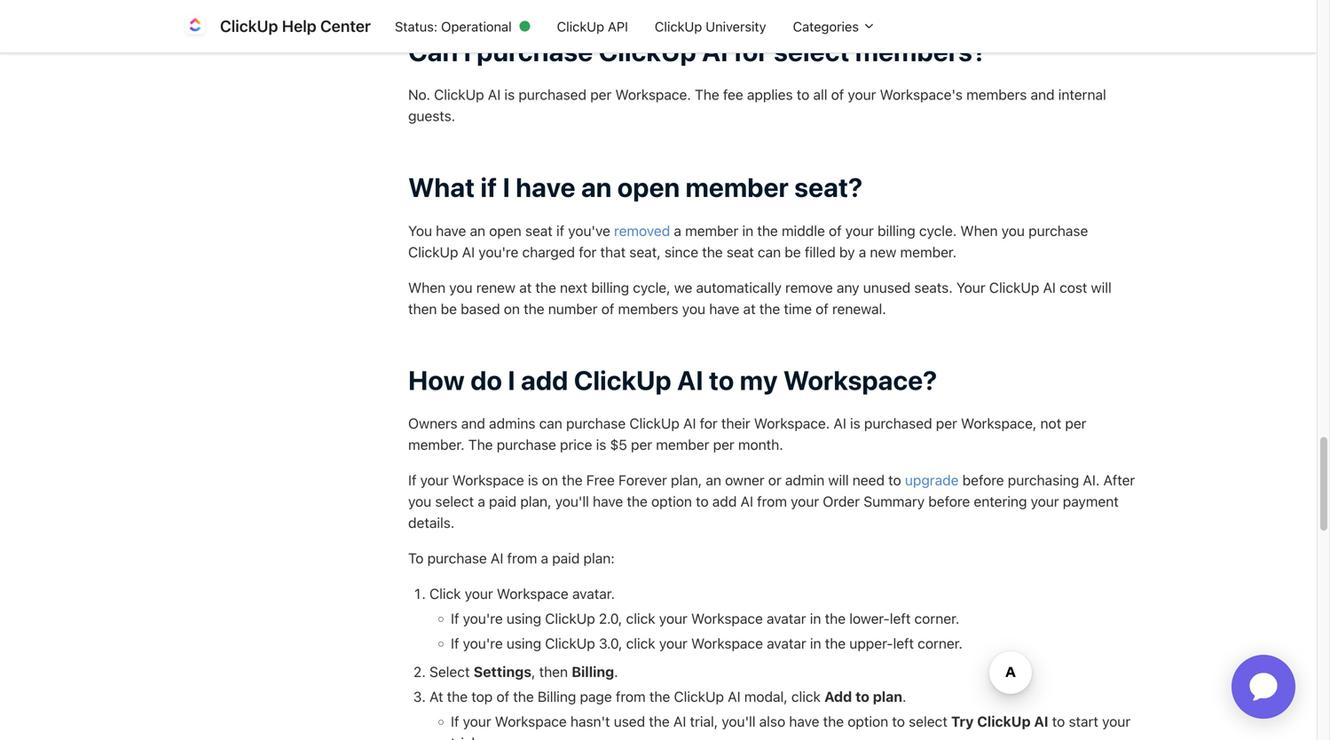 Task type: vqa. For each thing, say whether or not it's contained in the screenshot.
'permissions?' in the Who Can Use Custom Permissions?
no



Task type: locate. For each thing, give the bounding box(es) containing it.
your inside a member in the middle of your billing cycle. when you purchase clickup ai you're charged for that seat, since the seat can be filled by a new member.
[[846, 222, 874, 239]]

1 horizontal spatial billing
[[878, 222, 916, 239]]

to
[[797, 86, 810, 103], [709, 364, 734, 396], [888, 472, 901, 489], [696, 493, 709, 510], [856, 688, 870, 705], [892, 713, 905, 730], [1052, 713, 1065, 730]]

0 vertical spatial seat
[[525, 222, 553, 239]]

1 vertical spatial using
[[507, 635, 541, 652]]

status: operational
[[395, 18, 512, 34]]

your right start
[[1102, 713, 1131, 730]]

you'll
[[555, 493, 589, 510], [722, 713, 756, 730]]

charged
[[522, 243, 575, 260]]

plan, inside before purchasing ai. after you select a paid plan, you'll have the option to add ai from your order summary before entering your payment details.
[[520, 493, 552, 510]]

1 vertical spatial seat
[[727, 243, 754, 260]]

1 vertical spatial then
[[539, 663, 568, 680]]

clickup inside a member in the middle of your billing cycle. when you purchase clickup ai you're charged for that seat, since the seat can be filled by a new member.
[[408, 243, 458, 260]]

automatically
[[696, 279, 782, 296]]

1 horizontal spatial open
[[617, 171, 680, 203]]

what
[[408, 171, 475, 203]]

1 horizontal spatial select
[[774, 35, 850, 67]]

purchased down workspace?
[[864, 415, 932, 432]]

.
[[614, 663, 618, 680], [903, 688, 906, 705]]

an
[[581, 171, 612, 203], [470, 222, 485, 239], [706, 472, 721, 489]]

no.
[[408, 86, 430, 103]]

0 horizontal spatial plan,
[[520, 493, 552, 510]]

0 horizontal spatial select
[[435, 493, 474, 510]]

using
[[507, 610, 541, 627], [507, 635, 541, 652]]

0 vertical spatial be
[[785, 243, 801, 260]]

1 horizontal spatial will
[[1091, 279, 1112, 296]]

left
[[890, 610, 911, 627], [893, 635, 914, 652]]

upgrade link
[[905, 472, 959, 489]]

from inside before purchasing ai. after you select a paid plan, you'll have the option to add ai from your order summary before entering your payment details.
[[757, 493, 787, 510]]

entering
[[974, 493, 1027, 510]]

1 vertical spatial when
[[408, 279, 446, 296]]

seat inside a member in the middle of your billing cycle. when you purchase clickup ai you're charged for that seat, since the seat can be filled by a new member.
[[727, 243, 754, 260]]

0 vertical spatial select
[[774, 35, 850, 67]]

option for select
[[848, 713, 888, 730]]

avatar.
[[572, 585, 615, 602]]

of inside no. clickup ai is purchased per workspace. the fee applies to all of your workspace's members and internal guests.
[[831, 86, 844, 103]]

clickup help help center home page image
[[181, 12, 209, 40]]

you right cycle.
[[1002, 222, 1025, 239]]

ai inside a member in the middle of your billing cycle. when you purchase clickup ai you're charged for that seat, since the seat can be filled by a new member.
[[462, 243, 475, 260]]

1 horizontal spatial paid
[[552, 550, 580, 567]]

1 horizontal spatial when
[[961, 222, 998, 239]]

1 horizontal spatial option
[[848, 713, 888, 730]]

0 vertical spatial will
[[1091, 279, 1112, 296]]

for inside a member in the middle of your billing cycle. when you purchase clickup ai you're charged for that seat, since the seat can be filled by a new member.
[[579, 243, 597, 260]]

members inside when you renew at the next billing cycle, we automatically remove any unused seats. your clickup ai cost will then be based on the number of members you have at the time of renewal.
[[618, 300, 679, 317]]

i for if
[[503, 171, 510, 203]]

a inside before purchasing ai. after you select a paid plan, you'll have the option to add ai from your order summary before entering your payment details.
[[478, 493, 485, 510]]

0 vertical spatial you'll
[[555, 493, 589, 510]]

plan
[[873, 688, 903, 705]]

1 vertical spatial billing
[[538, 688, 576, 705]]

billing down that at the left top of page
[[591, 279, 629, 296]]

1 horizontal spatial .
[[903, 688, 906, 705]]

plan,
[[671, 472, 702, 489], [520, 493, 552, 510]]

left up plan
[[893, 635, 914, 652]]

cycle.
[[919, 222, 957, 239]]

1 vertical spatial you're
[[463, 610, 503, 627]]

open
[[617, 171, 680, 203], [489, 222, 522, 239]]

your up by
[[846, 222, 874, 239]]

0 horizontal spatial for
[[579, 243, 597, 260]]

ai down operational
[[488, 86, 501, 103]]

you
[[1002, 222, 1025, 239], [449, 279, 473, 296], [682, 300, 705, 317], [408, 493, 431, 510]]

any
[[837, 279, 859, 296]]

i right do
[[508, 364, 515, 396]]

1 vertical spatial before
[[928, 493, 970, 510]]

to left the all
[[797, 86, 810, 103]]

1 vertical spatial be
[[441, 300, 457, 317]]

1 vertical spatial you'll
[[722, 713, 756, 730]]

clickup up 'can i purchase clickup ai for select members?'
[[655, 18, 702, 34]]

0 vertical spatial using
[[507, 610, 541, 627]]

you inside before purchasing ai. after you select a paid plan, you'll have the option to add ai from your order summary before entering your payment details.
[[408, 493, 431, 510]]

to inside no. clickup ai is purchased per workspace. the fee applies to all of your workspace's members and internal guests.
[[797, 86, 810, 103]]

the left upper-
[[825, 635, 846, 652]]

click right 2.0,
[[626, 610, 655, 627]]

1 horizontal spatial add
[[712, 493, 737, 510]]

0 vertical spatial member.
[[900, 243, 957, 260]]

the left the fee
[[695, 86, 719, 103]]

workspace. up month.
[[754, 415, 830, 432]]

1 avatar from the top
[[767, 610, 806, 627]]

i down operational
[[464, 35, 471, 67]]

then
[[408, 300, 437, 317], [539, 663, 568, 680]]

0 horizontal spatial you'll
[[555, 493, 589, 510]]

in left lower-
[[810, 610, 821, 627]]

can up price
[[539, 415, 562, 432]]

0 vertical spatial an
[[581, 171, 612, 203]]

settings
[[474, 663, 532, 680]]

per down their on the right bottom of page
[[713, 436, 734, 453]]

1 horizontal spatial plan,
[[671, 472, 702, 489]]

a right by
[[859, 243, 866, 260]]

your
[[848, 86, 876, 103], [846, 222, 874, 239], [420, 472, 449, 489], [791, 493, 819, 510], [1031, 493, 1059, 510], [465, 585, 493, 602], [659, 610, 688, 627], [659, 635, 688, 652], [463, 713, 491, 730], [1102, 713, 1131, 730]]

0 vertical spatial can
[[758, 243, 781, 260]]

when you renew at the next billing cycle, we automatically remove any unused seats. your clickup ai cost will then be based on the number of members you have at the time of renewal.
[[408, 279, 1112, 317]]

application
[[1210, 634, 1317, 740]]

ai inside no. clickup ai is purchased per workspace. the fee applies to all of your workspace's members and internal guests.
[[488, 86, 501, 103]]

per down clickup api
[[590, 86, 612, 103]]

owners
[[408, 415, 458, 432]]

can
[[758, 243, 781, 260], [539, 415, 562, 432]]

2 avatar from the top
[[767, 635, 806, 652]]

then left based
[[408, 300, 437, 317]]

1 vertical spatial add
[[712, 493, 737, 510]]

or
[[768, 472, 782, 489]]

purchase up the cost
[[1029, 222, 1088, 239]]

billing left page at the left
[[538, 688, 576, 705]]

add inside before purchasing ai. after you select a paid plan, you'll have the option to add ai from your order summary before entering your payment details.
[[712, 493, 737, 510]]

left up upper-
[[890, 610, 911, 627]]

can inside the owners and admins can purchase clickup ai for their workspace. ai is purchased per workspace, not per member. the purchase price is $5 per member per month.
[[539, 415, 562, 432]]

trial.
[[451, 734, 479, 740]]

and inside the owners and admins can purchase clickup ai for their workspace. ai is purchased per workspace, not per member. the purchase price is $5 per member per month.
[[461, 415, 485, 432]]

if your workspace is on the free forever plan, an owner or admin will need to upgrade
[[408, 472, 959, 489]]

workspace. inside no. clickup ai is purchased per workspace. the fee applies to all of your workspace's members and internal guests.
[[615, 86, 691, 103]]

for left their on the right bottom of page
[[700, 415, 718, 432]]

clickup down you
[[408, 243, 458, 260]]

clickup inside no. clickup ai is purchased per workspace. the fee applies to all of your workspace's members and internal guests.
[[434, 86, 484, 103]]

the down the 'forever'
[[627, 493, 648, 510]]

. right the add at right bottom
[[903, 688, 906, 705]]

0 vertical spatial then
[[408, 300, 437, 317]]

0 vertical spatial option
[[651, 493, 692, 510]]

the inside before purchasing ai. after you select a paid plan, you'll have the option to add ai from your order summary before entering your payment details.
[[627, 493, 648, 510]]

1 vertical spatial select
[[435, 493, 474, 510]]

number
[[548, 300, 598, 317]]

2 vertical spatial for
[[700, 415, 718, 432]]

free
[[586, 472, 615, 489]]

when inside a member in the middle of your billing cycle. when you purchase clickup ai you're charged for that seat, since the seat can be filled by a new member.
[[961, 222, 998, 239]]

avatar
[[767, 610, 806, 627], [767, 635, 806, 652]]

purchase
[[477, 35, 593, 67], [1029, 222, 1088, 239], [566, 415, 626, 432], [497, 436, 556, 453], [427, 550, 487, 567]]

1 horizontal spatial be
[[785, 243, 801, 260]]

on inside when you renew at the next billing cycle, we automatically remove any unused seats. your clickup ai cost will then be based on the number of members you have at the time of renewal.
[[504, 300, 520, 317]]

2 vertical spatial from
[[616, 688, 646, 705]]

corner. right lower-
[[914, 610, 960, 627]]

0 horizontal spatial billing
[[591, 279, 629, 296]]

clickup api
[[557, 18, 628, 34]]

ai inside before purchasing ai. after you select a paid plan, you'll have the option to add ai from your order summary before entering your payment details.
[[741, 493, 753, 510]]

ai left their on the right bottom of page
[[683, 415, 696, 432]]

workspace.
[[615, 86, 691, 103], [754, 415, 830, 432]]

0 vertical spatial members
[[967, 86, 1027, 103]]

before
[[962, 472, 1004, 489], [928, 493, 970, 510]]

0 horizontal spatial then
[[408, 300, 437, 317]]

0 horizontal spatial if
[[481, 171, 497, 203]]

2 using from the top
[[507, 635, 541, 652]]

you're inside a member in the middle of your billing cycle. when you purchase clickup ai you're charged for that seat, since the seat can be filled by a new member.
[[479, 243, 519, 260]]

clickup university
[[655, 18, 766, 34]]

upper-
[[850, 635, 893, 652]]

of right the all
[[831, 86, 844, 103]]

0 horizontal spatial purchased
[[519, 86, 587, 103]]

on down renew
[[504, 300, 520, 317]]

from left plan:
[[507, 550, 537, 567]]

in left upper-
[[810, 635, 821, 652]]

to up summary
[[888, 472, 901, 489]]

3.0,
[[599, 635, 622, 652]]

center
[[320, 16, 371, 35]]

clickup help center link
[[181, 12, 382, 40]]

in
[[742, 222, 754, 239], [810, 610, 821, 627], [810, 635, 821, 652]]

workspace
[[452, 472, 524, 489], [497, 585, 569, 602], [691, 610, 763, 627], [691, 635, 763, 652], [495, 713, 567, 730]]

in inside a member in the middle of your billing cycle. when you purchase clickup ai you're charged for that seat, since the seat can be filled by a new member.
[[742, 222, 754, 239]]

1 vertical spatial on
[[542, 472, 558, 489]]

0 horizontal spatial when
[[408, 279, 446, 296]]

then right ,
[[539, 663, 568, 680]]

time
[[784, 300, 812, 317]]

open up removed
[[617, 171, 680, 203]]

workspace for using
[[497, 585, 569, 602]]

be left based
[[441, 300, 457, 317]]

option down plan
[[848, 713, 888, 730]]

1 horizontal spatial member.
[[900, 243, 957, 260]]

at right renew
[[519, 279, 532, 296]]

1 horizontal spatial you'll
[[722, 713, 756, 730]]

status:
[[395, 18, 438, 34]]

1 vertical spatial left
[[893, 635, 914, 652]]

if right what on the top of page
[[481, 171, 497, 203]]

1 horizontal spatial the
[[695, 86, 719, 103]]

0 horizontal spatial can
[[539, 415, 562, 432]]

member. down owners
[[408, 436, 465, 453]]

clickup inside the owners and admins can purchase clickup ai for their workspace. ai is purchased per workspace, not per member. the purchase price is $5 per member per month.
[[629, 415, 680, 432]]

you inside a member in the middle of your billing cycle. when you purchase clickup ai you're charged for that seat, since the seat can be filled by a new member.
[[1002, 222, 1025, 239]]

option inside before purchasing ai. after you select a paid plan, you'll have the option to add ai from your order summary before entering your payment details.
[[651, 493, 692, 510]]

1 horizontal spatial seat
[[727, 243, 754, 260]]

1 vertical spatial workspace.
[[754, 415, 830, 432]]

will right the cost
[[1091, 279, 1112, 296]]

when inside when you renew at the next billing cycle, we automatically remove any unused seats. your clickup ai cost will then be based on the number of members you have at the time of renewal.
[[408, 279, 446, 296]]

clickup down how do i add clickup ai to my workspace?
[[629, 415, 680, 432]]

select left try
[[909, 713, 948, 730]]

of right time
[[816, 300, 829, 317]]

university
[[706, 18, 766, 34]]

0 vertical spatial from
[[757, 493, 787, 510]]

1 vertical spatial member.
[[408, 436, 465, 453]]

member inside a member in the middle of your billing cycle. when you purchase clickup ai you're charged for that seat, since the seat can be filled by a new member.
[[685, 222, 739, 239]]

and left 'internal'
[[1031, 86, 1055, 103]]

by
[[839, 243, 855, 260]]

ai down "owner" on the bottom right of page
[[741, 493, 753, 510]]

0 horizontal spatial will
[[828, 472, 849, 489]]

select down categories
[[774, 35, 850, 67]]

on left the "free"
[[542, 472, 558, 489]]

your right the all
[[848, 86, 876, 103]]

1 horizontal spatial an
[[581, 171, 612, 203]]

0 vertical spatial before
[[962, 472, 1004, 489]]

member up a member in the middle of your billing cycle. when you purchase clickup ai you're charged for that seat, since the seat can be filled by a new member.
[[686, 171, 789, 203]]

an down what on the top of page
[[470, 222, 485, 239]]

middle
[[782, 222, 825, 239]]

your right 2.0,
[[659, 610, 688, 627]]

0 vertical spatial when
[[961, 222, 998, 239]]

if up trial.
[[451, 713, 459, 730]]

renewal.
[[832, 300, 886, 317]]

clickup up trial,
[[674, 688, 724, 705]]

seats.
[[914, 279, 953, 296]]

billing up page at the left
[[572, 663, 614, 680]]

if
[[408, 472, 417, 489], [451, 610, 459, 627], [451, 635, 459, 652], [451, 713, 459, 730]]

0 horizontal spatial be
[[441, 300, 457, 317]]

the right since
[[702, 243, 723, 260]]

1 horizontal spatial purchased
[[864, 415, 932, 432]]

unused
[[863, 279, 911, 296]]

purchase up price
[[566, 415, 626, 432]]

1 vertical spatial member
[[685, 222, 739, 239]]

0 vertical spatial you're
[[479, 243, 519, 260]]

member up since
[[685, 222, 739, 239]]

workspace for ai
[[495, 713, 567, 730]]

ai
[[702, 35, 728, 67], [488, 86, 501, 103], [462, 243, 475, 260], [1043, 279, 1056, 296], [677, 364, 703, 396], [683, 415, 696, 432], [834, 415, 846, 432], [741, 493, 753, 510], [491, 550, 503, 567], [728, 688, 741, 705], [673, 713, 686, 730], [1034, 713, 1049, 730]]

0 vertical spatial .
[[614, 663, 618, 680]]

lower-
[[849, 610, 890, 627]]

clickup down api
[[599, 35, 696, 67]]

ai up based
[[462, 243, 475, 260]]

have
[[516, 171, 576, 203], [436, 222, 466, 239], [709, 300, 740, 317], [593, 493, 623, 510], [789, 713, 820, 730]]

member. inside a member in the middle of your billing cycle. when you purchase clickup ai you're charged for that seat, since the seat can be filled by a new member.
[[900, 243, 957, 260]]

1 horizontal spatial then
[[539, 663, 568, 680]]

2.0,
[[599, 610, 622, 627]]

paid left plan:
[[552, 550, 580, 567]]

1 horizontal spatial and
[[1031, 86, 1055, 103]]

a up to purchase ai from a paid plan:
[[478, 493, 485, 510]]

your inside no. clickup ai is purchased per workspace. the fee applies to all of your workspace's members and internal guests.
[[848, 86, 876, 103]]

0 vertical spatial add
[[521, 364, 568, 396]]

1 horizontal spatial on
[[542, 472, 558, 489]]

corner. right upper-
[[918, 635, 963, 652]]

0 horizontal spatial paid
[[489, 493, 517, 510]]

members right workspace's
[[967, 86, 1027, 103]]

1 vertical spatial an
[[470, 222, 485, 239]]

seat
[[525, 222, 553, 239], [727, 243, 754, 260]]

0 horizontal spatial on
[[504, 300, 520, 317]]

1 vertical spatial purchased
[[864, 415, 932, 432]]

workspace?
[[783, 364, 937, 396]]

have down the "free"
[[593, 493, 623, 510]]

0 vertical spatial in
[[742, 222, 754, 239]]

have down automatically
[[709, 300, 740, 317]]

0 vertical spatial corner.
[[914, 610, 960, 627]]

1 vertical spatial open
[[489, 222, 522, 239]]

filled
[[805, 243, 836, 260]]

hasn't
[[570, 713, 610, 730]]

be down middle
[[785, 243, 801, 260]]

add
[[824, 688, 852, 705]]

0 horizontal spatial seat
[[525, 222, 553, 239]]

seat up charged
[[525, 222, 553, 239]]

0 horizontal spatial at
[[519, 279, 532, 296]]

when
[[961, 222, 998, 239], [408, 279, 446, 296]]

0 horizontal spatial workspace.
[[615, 86, 691, 103]]

2 horizontal spatial select
[[909, 713, 948, 730]]

1 vertical spatial the
[[468, 436, 493, 453]]

admins
[[489, 415, 535, 432]]

before down upgrade at right
[[928, 493, 970, 510]]

purchased inside the owners and admins can purchase clickup ai for their workspace. ai is purchased per workspace, not per member. the purchase price is $5 per member per month.
[[864, 415, 932, 432]]

of up by
[[829, 222, 842, 239]]

to down plan
[[892, 713, 905, 730]]

the left time
[[759, 300, 780, 317]]

how
[[408, 364, 465, 396]]

1 vertical spatial i
[[503, 171, 510, 203]]

plan, right the 'forever'
[[671, 472, 702, 489]]

and left admins
[[461, 415, 485, 432]]

the inside the owners and admins can purchase clickup ai for their workspace. ai is purchased per workspace, not per member. the purchase price is $5 per member per month.
[[468, 436, 493, 453]]

workspace for free
[[452, 472, 524, 489]]

0 horizontal spatial option
[[651, 493, 692, 510]]

ai down clickup university
[[702, 35, 728, 67]]

select
[[774, 35, 850, 67], [435, 493, 474, 510], [909, 713, 948, 730]]

1 vertical spatial for
[[579, 243, 597, 260]]

0 vertical spatial paid
[[489, 493, 517, 510]]

from down or
[[757, 493, 787, 510]]

be
[[785, 243, 801, 260], [441, 300, 457, 317]]

0 vertical spatial for
[[734, 35, 768, 67]]

i up you have an open seat if you've removed
[[503, 171, 510, 203]]



Task type: describe. For each thing, give the bounding box(es) containing it.
your down the admin
[[791, 493, 819, 510]]

have right also
[[789, 713, 820, 730]]

remove
[[785, 279, 833, 296]]

we
[[674, 279, 692, 296]]

the down "select settings , then billing ."
[[513, 688, 534, 705]]

0 vertical spatial if
[[481, 171, 497, 203]]

$5
[[610, 436, 627, 453]]

select inside before purchasing ai. after you select a paid plan, you'll have the option to add ai from your order summary before entering your payment details.
[[435, 493, 474, 510]]

have inside when you renew at the next billing cycle, we automatically remove any unused seats. your clickup ai cost will then be based on the number of members you have at the time of renewal.
[[709, 300, 740, 317]]

0 vertical spatial left
[[890, 610, 911, 627]]

how do i add clickup ai to my workspace?
[[408, 364, 937, 396]]

,
[[532, 663, 535, 680]]

click your workspace avatar. if you're using clickup 2.0, click your workspace avatar in the lower-left corner. if you're using clickup 3.0, click your workspace avatar in the upper-left corner.
[[429, 585, 963, 652]]

cost
[[1060, 279, 1087, 296]]

top
[[471, 688, 493, 705]]

per left workspace,
[[936, 415, 957, 432]]

try
[[951, 713, 974, 730]]

workspace,
[[961, 415, 1037, 432]]

their
[[721, 415, 750, 432]]

after
[[1103, 472, 1135, 489]]

to
[[408, 550, 424, 567]]

2 vertical spatial click
[[791, 688, 821, 705]]

your down purchasing
[[1031, 493, 1059, 510]]

ai.
[[1083, 472, 1100, 489]]

all
[[813, 86, 827, 103]]

1 using from the top
[[507, 610, 541, 627]]

your
[[956, 279, 986, 296]]

0 horizontal spatial .
[[614, 663, 618, 680]]

my
[[740, 364, 778, 396]]

the left number
[[524, 300, 544, 317]]

the left the "free"
[[562, 472, 583, 489]]

select settings , then billing .
[[429, 663, 618, 680]]

your inside to start your trial.
[[1102, 713, 1131, 730]]

new
[[870, 243, 897, 260]]

ai left start
[[1034, 713, 1049, 730]]

the down the add at right bottom
[[823, 713, 844, 730]]

billing inside when you renew at the next billing cycle, we automatically remove any unused seats. your clickup ai cost will then be based on the number of members you have at the time of renewal.
[[591, 279, 629, 296]]

the right the at at the left bottom of the page
[[447, 688, 468, 705]]

based
[[461, 300, 500, 317]]

select
[[429, 663, 470, 680]]

i for do
[[508, 364, 515, 396]]

internal
[[1058, 86, 1106, 103]]

purchase down admins
[[497, 436, 556, 453]]

plan, for paid
[[520, 493, 552, 510]]

plan:
[[584, 550, 615, 567]]

ai inside when you renew at the next billing cycle, we automatically remove any unused seats. your clickup ai cost will then be based on the number of members you have at the time of renewal.
[[1043, 279, 1056, 296]]

categories
[[793, 18, 863, 34]]

is left $5
[[596, 436, 606, 453]]

a up since
[[674, 222, 681, 239]]

1 vertical spatial will
[[828, 472, 849, 489]]

2 horizontal spatial an
[[706, 472, 721, 489]]

the inside no. clickup ai is purchased per workspace. the fee applies to all of your workspace's members and internal guests.
[[695, 86, 719, 103]]

billing inside a member in the middle of your billing cycle. when you purchase clickup ai you're charged for that seat, since the seat can be filled by a new member.
[[878, 222, 916, 239]]

workspace's
[[880, 86, 963, 103]]

have up you have an open seat if you've removed
[[516, 171, 576, 203]]

per inside no. clickup ai is purchased per workspace. the fee applies to all of your workspace's members and internal guests.
[[590, 86, 612, 103]]

clickup left help at the top of the page
[[220, 16, 278, 35]]

no. clickup ai is purchased per workspace. the fee applies to all of your workspace's members and internal guests.
[[408, 86, 1106, 124]]

clickup left 3.0,
[[545, 635, 595, 652]]

to start your trial.
[[451, 713, 1131, 740]]

a member in the middle of your billing cycle. when you purchase clickup ai you're charged for that seat, since the seat can be filled by a new member.
[[408, 222, 1088, 260]]

the left middle
[[757, 222, 778, 239]]

per right $5
[[631, 436, 652, 453]]

of right top
[[496, 688, 509, 705]]

owners and admins can purchase clickup ai for their workspace. ai is purchased per workspace, not per member. the purchase price is $5 per member per month.
[[408, 415, 1087, 453]]

of right number
[[601, 300, 614, 317]]

summary
[[864, 493, 925, 510]]

be inside a member in the middle of your billing cycle. when you purchase clickup ai you're charged for that seat, since the seat can be filled by a new member.
[[785, 243, 801, 260]]

members inside no. clickup ai is purchased per workspace. the fee applies to all of your workspace's members and internal guests.
[[967, 86, 1027, 103]]

1 vertical spatial click
[[626, 635, 655, 652]]

next
[[560, 279, 588, 296]]

0 horizontal spatial open
[[489, 222, 522, 239]]

and inside no. clickup ai is purchased per workspace. the fee applies to all of your workspace's members and internal guests.
[[1031, 86, 1055, 103]]

clickup university link
[[642, 10, 780, 43]]

then inside when you renew at the next billing cycle, we automatically remove any unused seats. your clickup ai cost will then be based on the number of members you have at the time of renewal.
[[408, 300, 437, 317]]

help
[[282, 16, 316, 35]]

modal,
[[744, 688, 788, 705]]

used
[[614, 713, 645, 730]]

you up based
[[449, 279, 473, 296]]

to purchase ai from a paid plan:
[[408, 550, 615, 567]]

member inside the owners and admins can purchase clickup ai for their workspace. ai is purchased per workspace, not per member. the purchase price is $5 per member per month.
[[656, 436, 709, 453]]

clickup help center
[[220, 16, 371, 35]]

since
[[665, 243, 698, 260]]

per right not
[[1065, 415, 1087, 432]]

guests.
[[408, 107, 455, 124]]

you
[[408, 222, 432, 239]]

can i purchase clickup ai for select members?
[[408, 35, 987, 67]]

before purchasing ai. after you select a paid plan, you'll have the option to add ai from your order summary before entering your payment details.
[[408, 472, 1135, 531]]

need
[[853, 472, 885, 489]]

is down admins
[[528, 472, 538, 489]]

0 vertical spatial member
[[686, 171, 789, 203]]

you have an open seat if you've removed
[[408, 222, 670, 239]]

0 vertical spatial click
[[626, 610, 655, 627]]

to inside to start your trial.
[[1052, 713, 1065, 730]]

seat,
[[629, 243, 661, 260]]

price
[[560, 436, 592, 453]]

0 horizontal spatial an
[[470, 222, 485, 239]]

0 vertical spatial billing
[[572, 663, 614, 680]]

ai down workspace?
[[834, 415, 846, 432]]

is down workspace?
[[850, 415, 861, 432]]

member. inside the owners and admins can purchase clickup ai for their workspace. ai is purchased per workspace, not per member. the purchase price is $5 per member per month.
[[408, 436, 465, 453]]

have right you
[[436, 222, 466, 239]]

owner
[[725, 472, 765, 489]]

ai left my
[[677, 364, 703, 396]]

click
[[429, 585, 461, 602]]

a left plan:
[[541, 550, 548, 567]]

clickup down the avatar.
[[545, 610, 595, 627]]

clickup up $5
[[574, 364, 672, 396]]

admin
[[785, 472, 825, 489]]

your right click
[[465, 585, 493, 602]]

purchased inside no. clickup ai is purchased per workspace. the fee applies to all of your workspace's members and internal guests.
[[519, 86, 587, 103]]

to right the add at right bottom
[[856, 688, 870, 705]]

purchase inside a member in the middle of your billing cycle. when you purchase clickup ai you're charged for that seat, since the seat can be filled by a new member.
[[1029, 222, 1088, 239]]

clickup inside when you renew at the next billing cycle, we automatically remove any unused seats. your clickup ai cost will then be based on the number of members you have at the time of renewal.
[[989, 279, 1039, 296]]

if your workspace hasn't used the ai trial, you'll also have the option to select try clickup ai
[[451, 713, 1049, 730]]

members?
[[855, 35, 987, 67]]

2 vertical spatial select
[[909, 713, 948, 730]]

have inside before purchasing ai. after you select a paid plan, you'll have the option to add ai from your order summary before entering your payment details.
[[593, 493, 623, 510]]

option for add
[[651, 493, 692, 510]]

start
[[1069, 713, 1099, 730]]

can
[[408, 35, 458, 67]]

the down at the top of the billing page from the clickup ai modal, click add to plan .
[[649, 713, 670, 730]]

can inside a member in the middle of your billing cycle. when you purchase clickup ai you're charged for that seat, since the seat can be filled by a new member.
[[758, 243, 781, 260]]

to left my
[[709, 364, 734, 396]]

1 vertical spatial from
[[507, 550, 537, 567]]

1 horizontal spatial at
[[743, 300, 756, 317]]

the left lower-
[[825, 610, 846, 627]]

0 horizontal spatial add
[[521, 364, 568, 396]]

purchase up click
[[427, 550, 487, 567]]

be inside when you renew at the next billing cycle, we automatically remove any unused seats. your clickup ai cost will then be based on the number of members you have at the time of renewal.
[[441, 300, 457, 317]]

clickup left api
[[557, 18, 604, 34]]

1 vertical spatial paid
[[552, 550, 580, 567]]

upgrade
[[905, 472, 959, 489]]

if up 'details.'
[[408, 472, 417, 489]]

cycle,
[[633, 279, 671, 296]]

your up 'details.'
[[420, 472, 449, 489]]

payment
[[1063, 493, 1119, 510]]

ai up if your workspace hasn't used the ai trial, you'll also have the option to select try clickup ai
[[728, 688, 741, 705]]

purchase down clickup api
[[477, 35, 593, 67]]

if down click
[[451, 610, 459, 627]]

to inside before purchasing ai. after you select a paid plan, you'll have the option to add ai from your order summary before entering your payment details.
[[696, 493, 709, 510]]

will inside when you renew at the next billing cycle, we automatically remove any unused seats. your clickup ai cost will then be based on the number of members you have at the time of renewal.
[[1091, 279, 1112, 296]]

ai left trial,
[[673, 713, 686, 730]]

1 vertical spatial corner.
[[918, 635, 963, 652]]

2 vertical spatial you're
[[463, 635, 503, 652]]

ai right to
[[491, 550, 503, 567]]

0 vertical spatial i
[[464, 35, 471, 67]]

seat?
[[794, 171, 863, 203]]

categories button
[[780, 10, 889, 43]]

details.
[[408, 514, 455, 531]]

0 vertical spatial open
[[617, 171, 680, 203]]

at
[[429, 688, 443, 705]]

0 vertical spatial at
[[519, 279, 532, 296]]

the left next
[[535, 279, 556, 296]]

1 vertical spatial in
[[810, 610, 821, 627]]

of inside a member in the middle of your billing cycle. when you purchase clickup ai you're charged for that seat, since the seat can be filled by a new member.
[[829, 222, 842, 239]]

for inside the owners and admins can purchase clickup ai for their workspace. ai is purchased per workspace, not per member. the purchase price is $5 per member per month.
[[700, 415, 718, 432]]

fee
[[723, 86, 743, 103]]

not
[[1041, 415, 1062, 432]]

what if i have an open member seat?
[[408, 171, 863, 203]]

removed
[[614, 222, 670, 239]]

is inside no. clickup ai is purchased per workspace. the fee applies to all of your workspace's members and internal guests.
[[504, 86, 515, 103]]

your up trial.
[[463, 713, 491, 730]]

page
[[580, 688, 612, 705]]

purchasing
[[1008, 472, 1079, 489]]

you down we
[[682, 300, 705, 317]]

also
[[759, 713, 785, 730]]

your up at the top of the billing page from the clickup ai modal, click add to plan .
[[659, 635, 688, 652]]

you've
[[568, 222, 610, 239]]

if up select
[[451, 635, 459, 652]]

workspace. inside the owners and admins can purchase clickup ai for their workspace. ai is purchased per workspace, not per member. the purchase price is $5 per member per month.
[[754, 415, 830, 432]]

2 horizontal spatial for
[[734, 35, 768, 67]]

1 vertical spatial if
[[556, 222, 564, 239]]

removed link
[[614, 222, 670, 239]]

do
[[470, 364, 502, 396]]

clickup right try
[[977, 713, 1031, 730]]

you'll inside before purchasing ai. after you select a paid plan, you'll have the option to add ai from your order summary before entering your payment details.
[[555, 493, 589, 510]]

order
[[823, 493, 860, 510]]

2 vertical spatial in
[[810, 635, 821, 652]]

paid inside before purchasing ai. after you select a paid plan, you'll have the option to add ai from your order summary before entering your payment details.
[[489, 493, 517, 510]]

plan, for forever
[[671, 472, 702, 489]]

the right page at the left
[[649, 688, 670, 705]]

that
[[600, 243, 626, 260]]



